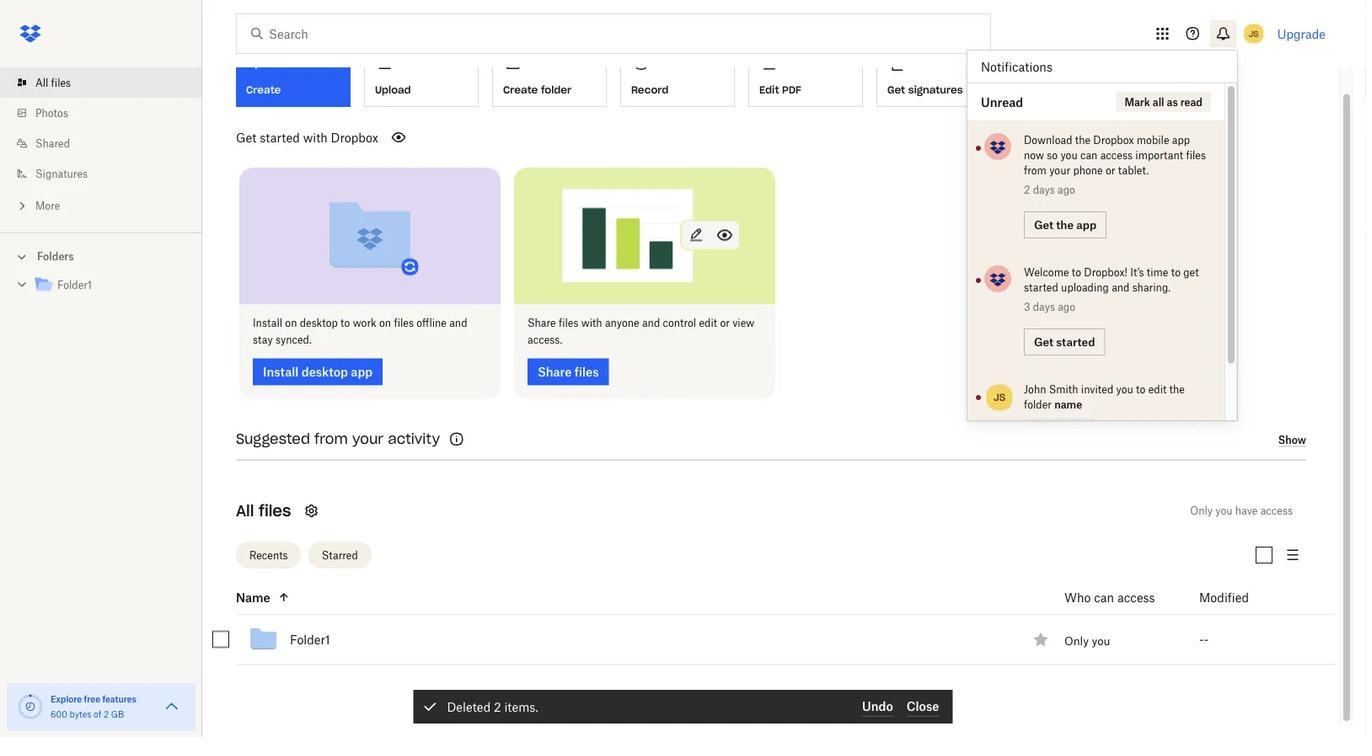 Task type: describe. For each thing, give the bounding box(es) containing it.
undo
[[862, 699, 893, 714]]

get signatures
[[887, 83, 963, 96]]

desktop
[[300, 316, 338, 329]]

2 inside download the dropbox mobile app now so you can access important files from your phone or tablet. 2 days ago
[[1024, 183, 1030, 196]]

folders button
[[0, 244, 202, 268]]

1 horizontal spatial all files
[[236, 501, 291, 520]]

install on desktop to work on files offline and stay synced.
[[253, 316, 467, 346]]

read
[[1180, 96, 1203, 108]]

1 on from the left
[[285, 316, 297, 329]]

name
[[236, 590, 270, 604]]

to up 'uploading'
[[1072, 266, 1081, 279]]

only you have access
[[1190, 504, 1293, 517]]

get the app
[[1034, 218, 1097, 232]]

notifications
[[981, 59, 1053, 74]]

welcome to dropbox! it's time to get started uploading and sharing. button
[[1024, 265, 1208, 295]]

js
[[993, 391, 1006, 404]]

files up recents button
[[259, 501, 291, 520]]

app inside download the dropbox mobile app now so you can access important files from your phone or tablet. 2 days ago
[[1172, 134, 1190, 146]]

access inside download the dropbox mobile app now so you can access important files from your phone or tablet. 2 days ago
[[1100, 149, 1133, 161]]

get the app button
[[1024, 212, 1107, 238]]

photos link
[[13, 98, 202, 128]]

offline
[[416, 316, 447, 329]]

1 vertical spatial all
[[236, 501, 254, 520]]

control
[[663, 316, 696, 329]]

days inside welcome to dropbox! it's time to get started uploading and sharing. 3 days ago
[[1033, 300, 1055, 313]]

more image
[[13, 198, 30, 214]]

john
[[1024, 383, 1046, 396]]

record button
[[620, 43, 735, 107]]

folder1 inside folder1 'link'
[[57, 279, 92, 292]]

record
[[631, 83, 669, 96]]

folders
[[37, 250, 74, 263]]

activity
[[388, 430, 440, 448]]

days inside download the dropbox mobile app now so you can access important files from your phone or tablet. 2 days ago
[[1033, 183, 1055, 196]]

get
[[1183, 266, 1199, 279]]

undo button
[[862, 697, 893, 717]]

unread
[[981, 95, 1023, 109]]

edit inside 'john smith invited you to edit the folder'
[[1148, 383, 1167, 396]]

only for only you have access
[[1190, 504, 1213, 517]]

1 horizontal spatial 2
[[494, 700, 501, 714]]

name
[[1054, 398, 1082, 411]]

modified button
[[1199, 587, 1293, 607]]

time
[[1147, 266, 1168, 279]]

welcome
[[1024, 266, 1069, 279]]

2 on from the left
[[379, 316, 391, 329]]

files inside install on desktop to work on files offline and stay synced.
[[394, 316, 414, 329]]

600
[[51, 709, 67, 720]]

so
[[1047, 149, 1058, 161]]

welcome to dropbox! it's time to get started uploading and sharing. 3 days ago
[[1024, 266, 1199, 313]]

0 vertical spatial folder1 link
[[34, 274, 189, 297]]

files inside download the dropbox mobile app now so you can access important files from your phone or tablet. 2 days ago
[[1186, 149, 1206, 161]]

0 horizontal spatial from
[[314, 430, 348, 448]]

edit pdf
[[759, 83, 801, 96]]

--
[[1199, 632, 1209, 646]]

share
[[528, 316, 556, 329]]

all inside all files link
[[35, 76, 48, 89]]

install
[[253, 316, 282, 329]]

recents
[[249, 549, 288, 561]]

2 vertical spatial access
[[1117, 590, 1155, 604]]

the for download
[[1075, 134, 1091, 146]]

only you
[[1064, 634, 1110, 648]]

free
[[84, 694, 100, 705]]

name button
[[236, 587, 1023, 607]]

shared link
[[13, 128, 202, 158]]

with for started
[[303, 130, 328, 144]]

suggested
[[236, 430, 310, 448]]

all files list item
[[0, 67, 202, 98]]

1 - from the left
[[1199, 632, 1204, 646]]

only for only you
[[1064, 634, 1089, 648]]

you inside 'john smith invited you to edit the folder'
[[1116, 383, 1133, 396]]

items.
[[504, 700, 538, 714]]

and inside welcome to dropbox! it's time to get started uploading and sharing. 3 days ago
[[1112, 281, 1130, 294]]

can inside download the dropbox mobile app now so you can access important files from your phone or tablet. 2 days ago
[[1080, 149, 1098, 161]]

2 inside explore free features 600 bytes of 2 gb
[[104, 709, 109, 720]]

starred button
[[308, 541, 371, 568]]

get for get the app
[[1034, 218, 1054, 232]]

dropbox image
[[13, 17, 47, 51]]

close
[[907, 699, 939, 714]]

john smith invited you to edit the folder
[[1024, 383, 1185, 411]]

stay
[[253, 333, 273, 346]]

close button
[[907, 697, 939, 717]]

table containing name
[[199, 581, 1336, 665]]

features
[[102, 694, 136, 705]]

and inside the share files with anyone and control edit or view access.
[[642, 316, 660, 329]]

tablet.
[[1118, 164, 1149, 177]]

folder inside 'john smith invited you to edit the folder'
[[1024, 398, 1052, 411]]

0 horizontal spatial dropbox
[[331, 130, 378, 144]]

2 - from the left
[[1204, 632, 1209, 646]]

mobile
[[1137, 134, 1169, 146]]

suggested from your activity
[[236, 430, 440, 448]]

recents button
[[236, 541, 301, 568]]

download the dropbox mobile app now so you can access important files from your phone or tablet. button
[[1024, 132, 1208, 178]]

get started
[[1034, 335, 1095, 349]]

folder1 inside name folder1, modified 11/16/2023 2:30 pm, element
[[290, 632, 330, 646]]

create folder button
[[492, 43, 607, 107]]

have
[[1235, 504, 1258, 517]]

more
[[35, 199, 60, 212]]

create
[[503, 83, 538, 96]]

explore
[[51, 694, 82, 705]]

name folder1, modified 11/16/2023 2:30 pm, element
[[199, 614, 1336, 665]]

share files with anyone and control edit or view access.
[[528, 316, 754, 346]]

it's
[[1130, 266, 1144, 279]]

started for get started
[[1056, 335, 1095, 349]]

to inside install on desktop to work on files offline and stay synced.
[[341, 316, 350, 329]]

the inside 'john smith invited you to edit the folder'
[[1169, 383, 1185, 396]]

app inside button
[[1076, 218, 1097, 232]]

uploading
[[1061, 281, 1109, 294]]



Task type: vqa. For each thing, say whether or not it's contained in the screenshot.
left The Get
no



Task type: locate. For each thing, give the bounding box(es) containing it.
0 vertical spatial only
[[1190, 504, 1213, 517]]

0 horizontal spatial all files
[[35, 76, 71, 89]]

as
[[1167, 96, 1178, 108]]

1 vertical spatial from
[[314, 430, 348, 448]]

all files link
[[13, 67, 202, 98]]

0 vertical spatial all
[[35, 76, 48, 89]]

2 horizontal spatial 2
[[1024, 183, 1030, 196]]

0 vertical spatial access
[[1100, 149, 1133, 161]]

days down so
[[1033, 183, 1055, 196]]

with
[[303, 130, 328, 144], [581, 316, 602, 329]]

from inside download the dropbox mobile app now so you can access important files from your phone or tablet. 2 days ago
[[1024, 164, 1047, 177]]

0 vertical spatial app
[[1172, 134, 1190, 146]]

1 horizontal spatial with
[[581, 316, 602, 329]]

1 horizontal spatial the
[[1075, 134, 1091, 146]]

0 horizontal spatial only
[[1064, 634, 1089, 648]]

2 left items.
[[494, 700, 501, 714]]

0 vertical spatial all files
[[35, 76, 71, 89]]

who
[[1064, 590, 1091, 604]]

you
[[1061, 149, 1078, 161], [1116, 383, 1133, 396], [1215, 504, 1233, 517], [1092, 634, 1110, 648]]

download the dropbox mobile app now so you can access important files from your phone or tablet. 2 days ago
[[1024, 134, 1206, 196]]

all files up photos
[[35, 76, 71, 89]]

started inside button
[[1056, 335, 1095, 349]]

1 horizontal spatial edit
[[1148, 383, 1167, 396]]

all
[[35, 76, 48, 89], [236, 501, 254, 520]]

and down dropbox!
[[1112, 281, 1130, 294]]

files inside the share files with anyone and control edit or view access.
[[559, 316, 578, 329]]

and inside install on desktop to work on files offline and stay synced.
[[449, 316, 467, 329]]

folder1 link
[[34, 274, 189, 297], [290, 629, 330, 649]]

get inside button
[[1034, 335, 1054, 349]]

0 horizontal spatial folder1
[[57, 279, 92, 292]]

0 horizontal spatial all
[[35, 76, 48, 89]]

you inside download the dropbox mobile app now so you can access important files from your phone or tablet. 2 days ago
[[1061, 149, 1078, 161]]

on up synced.
[[285, 316, 297, 329]]

1 vertical spatial days
[[1033, 300, 1055, 313]]

or left view
[[720, 316, 730, 329]]

on
[[285, 316, 297, 329], [379, 316, 391, 329]]

1 vertical spatial folder
[[1024, 398, 1052, 411]]

2 horizontal spatial and
[[1112, 281, 1130, 294]]

0 vertical spatial folder
[[541, 83, 571, 96]]

1 horizontal spatial app
[[1172, 134, 1190, 146]]

files left offline
[[394, 316, 414, 329]]

modified
[[1199, 590, 1249, 604]]

the up phone on the right
[[1075, 134, 1091, 146]]

files up photos
[[51, 76, 71, 89]]

ago down 'uploading'
[[1058, 300, 1075, 313]]

signatures link
[[13, 158, 202, 189]]

0 vertical spatial folder1
[[57, 279, 92, 292]]

from right suggested
[[314, 430, 348, 448]]

mark
[[1125, 96, 1150, 108]]

1 horizontal spatial on
[[379, 316, 391, 329]]

0 vertical spatial ago
[[1058, 183, 1075, 196]]

edit right invited
[[1148, 383, 1167, 396]]

to left 'work'
[[341, 316, 350, 329]]

0 vertical spatial started
[[260, 130, 300, 144]]

all up recents
[[236, 501, 254, 520]]

ago inside download the dropbox mobile app now so you can access important files from your phone or tablet. 2 days ago
[[1058, 183, 1075, 196]]

who can access
[[1064, 590, 1155, 604]]

files inside list item
[[51, 76, 71, 89]]

started inside welcome to dropbox! it's time to get started uploading and sharing. 3 days ago
[[1024, 281, 1058, 294]]

the for get
[[1056, 218, 1074, 232]]

deleted 2 items.
[[447, 700, 538, 714]]

2 days from the top
[[1033, 300, 1055, 313]]

sharing.
[[1132, 281, 1171, 294]]

or inside download the dropbox mobile app now so you can access important files from your phone or tablet. 2 days ago
[[1106, 164, 1115, 177]]

1 vertical spatial folder1 link
[[290, 629, 330, 649]]

1 vertical spatial app
[[1076, 218, 1097, 232]]

bytes
[[70, 709, 91, 720]]

folder
[[541, 83, 571, 96], [1024, 398, 1052, 411]]

you right so
[[1061, 149, 1078, 161]]

0 vertical spatial days
[[1033, 183, 1055, 196]]

1 ago from the top
[[1058, 183, 1075, 196]]

and left control
[[642, 316, 660, 329]]

2 ago from the top
[[1058, 300, 1075, 313]]

alert containing undo
[[413, 690, 953, 724]]

2
[[1024, 183, 1030, 196], [494, 700, 501, 714], [104, 709, 109, 720]]

the
[[1075, 134, 1091, 146], [1056, 218, 1074, 232], [1169, 383, 1185, 396]]

1 vertical spatial the
[[1056, 218, 1074, 232]]

invited
[[1081, 383, 1114, 396]]

mark all as read button
[[1116, 92, 1211, 112]]

upgrade link
[[1277, 27, 1326, 41]]

access
[[1100, 149, 1133, 161], [1260, 504, 1293, 517], [1117, 590, 1155, 604]]

0 horizontal spatial on
[[285, 316, 297, 329]]

shared
[[35, 137, 70, 150]]

1 vertical spatial only
[[1064, 634, 1089, 648]]

1 vertical spatial can
[[1094, 590, 1114, 604]]

to left get
[[1171, 266, 1181, 279]]

1 horizontal spatial or
[[1106, 164, 1115, 177]]

and right offline
[[449, 316, 467, 329]]

ago inside welcome to dropbox! it's time to get started uploading and sharing. 3 days ago
[[1058, 300, 1075, 313]]

edit
[[759, 83, 779, 96]]

0 horizontal spatial your
[[352, 430, 384, 448]]

synced.
[[276, 333, 312, 346]]

photos
[[35, 107, 68, 119]]

1 horizontal spatial folder1
[[290, 632, 330, 646]]

1 vertical spatial your
[[352, 430, 384, 448]]

get for get started
[[1034, 335, 1054, 349]]

get for get signatures
[[887, 83, 905, 96]]

1 horizontal spatial dropbox
[[1093, 134, 1134, 146]]

quota usage element
[[17, 694, 44, 721]]

folder1
[[57, 279, 92, 292], [290, 632, 330, 646]]

explore free features 600 bytes of 2 gb
[[51, 694, 136, 720]]

you left "have"
[[1215, 504, 1233, 517]]

you right invited
[[1116, 383, 1133, 396]]

only left "have"
[[1190, 504, 1213, 517]]

access.
[[528, 333, 562, 346]]

can up phone on the right
[[1080, 149, 1098, 161]]

2 down now
[[1024, 183, 1030, 196]]

create folder
[[503, 83, 571, 96]]

0 vertical spatial edit
[[699, 316, 717, 329]]

0 horizontal spatial folder1 link
[[34, 274, 189, 297]]

files right share
[[559, 316, 578, 329]]

started for get started with dropbox
[[260, 130, 300, 144]]

0 horizontal spatial the
[[1056, 218, 1074, 232]]

folder1 link inside table
[[290, 629, 330, 649]]

dropbox!
[[1084, 266, 1128, 279]]

on right 'work'
[[379, 316, 391, 329]]

access right who
[[1117, 590, 1155, 604]]

app
[[1172, 134, 1190, 146], [1076, 218, 1097, 232]]

or right phone on the right
[[1106, 164, 1115, 177]]

the right invited
[[1169, 383, 1185, 396]]

your down so
[[1049, 164, 1070, 177]]

1 vertical spatial started
[[1024, 281, 1058, 294]]

view
[[732, 316, 754, 329]]

your
[[1049, 164, 1070, 177], [352, 430, 384, 448]]

list containing all files
[[0, 57, 202, 233]]

1 vertical spatial with
[[581, 316, 602, 329]]

edit right control
[[699, 316, 717, 329]]

the up welcome
[[1056, 218, 1074, 232]]

days right "3"
[[1033, 300, 1055, 313]]

get inside button
[[1034, 218, 1054, 232]]

1 horizontal spatial all
[[236, 501, 254, 520]]

deleted
[[447, 700, 491, 714]]

the inside button
[[1056, 218, 1074, 232]]

1 vertical spatial edit
[[1148, 383, 1167, 396]]

1 horizontal spatial folder
[[1024, 398, 1052, 411]]

-
[[1199, 632, 1204, 646], [1204, 632, 1209, 646]]

all files up recents
[[236, 501, 291, 520]]

1 horizontal spatial from
[[1024, 164, 1047, 177]]

2 right of
[[104, 709, 109, 720]]

0 horizontal spatial or
[[720, 316, 730, 329]]

0 vertical spatial or
[[1106, 164, 1115, 177]]

0 horizontal spatial edit
[[699, 316, 717, 329]]

0 horizontal spatial app
[[1076, 218, 1097, 232]]

with inside the share files with anyone and control edit or view access.
[[581, 316, 602, 329]]

access right "have"
[[1260, 504, 1293, 517]]

mark all as read
[[1125, 96, 1203, 108]]

get started with dropbox
[[236, 130, 378, 144]]

starred
[[322, 549, 358, 561]]

all
[[1153, 96, 1164, 108]]

2 horizontal spatial the
[[1169, 383, 1185, 396]]

0 vertical spatial with
[[303, 130, 328, 144]]

list
[[0, 57, 202, 233]]

only inside name folder1, modified 11/16/2023 2:30 pm, element
[[1064, 634, 1089, 648]]

0 horizontal spatial 2
[[104, 709, 109, 720]]

1 vertical spatial access
[[1260, 504, 1293, 517]]

1 horizontal spatial your
[[1049, 164, 1070, 177]]

get for get started with dropbox
[[236, 130, 257, 144]]

0 vertical spatial can
[[1080, 149, 1098, 161]]

1 vertical spatial ago
[[1058, 300, 1075, 313]]

the inside download the dropbox mobile app now so you can access important files from your phone or tablet. 2 days ago
[[1075, 134, 1091, 146]]

1 vertical spatial folder1
[[290, 632, 330, 646]]

0 horizontal spatial and
[[449, 316, 467, 329]]

your left activity
[[352, 430, 384, 448]]

get started button
[[1024, 329, 1105, 356]]

1 horizontal spatial only
[[1190, 504, 1213, 517]]

app up dropbox!
[[1076, 218, 1097, 232]]

can inside table
[[1094, 590, 1114, 604]]

all up photos
[[35, 76, 48, 89]]

gb
[[111, 709, 124, 720]]

0 vertical spatial your
[[1049, 164, 1070, 177]]

0 vertical spatial the
[[1075, 134, 1091, 146]]

remove from starred image
[[1031, 629, 1051, 649]]

edit inside the share files with anyone and control edit or view access.
[[699, 316, 717, 329]]

or inside the share files with anyone and control edit or view access.
[[720, 316, 730, 329]]

phone
[[1073, 164, 1103, 177]]

signatures
[[35, 167, 88, 180]]

only right the remove from starred image
[[1064, 634, 1089, 648]]

folder inside the create folder button
[[541, 83, 571, 96]]

2 vertical spatial started
[[1056, 335, 1095, 349]]

you inside name folder1, modified 11/16/2023 2:30 pm, element
[[1092, 634, 1110, 648]]

1 vertical spatial or
[[720, 316, 730, 329]]

edit pdf button
[[748, 43, 863, 107]]

download
[[1024, 134, 1072, 146]]

all files inside list item
[[35, 76, 71, 89]]

now
[[1024, 149, 1044, 161]]

work
[[353, 316, 377, 329]]

access up tablet.
[[1100, 149, 1133, 161]]

app up important
[[1172, 134, 1190, 146]]

files right important
[[1186, 149, 1206, 161]]

only you button
[[1064, 634, 1110, 648]]

smith
[[1049, 383, 1078, 396]]

you down who can access
[[1092, 634, 1110, 648]]

dropbox inside download the dropbox mobile app now so you can access important files from your phone or tablet. 2 days ago
[[1093, 134, 1134, 146]]

0 vertical spatial from
[[1024, 164, 1047, 177]]

1 horizontal spatial and
[[642, 316, 660, 329]]

of
[[94, 709, 101, 720]]

alert
[[413, 690, 953, 724]]

can right who
[[1094, 590, 1114, 604]]

to inside 'john smith invited you to edit the folder'
[[1136, 383, 1146, 396]]

pdf
[[782, 83, 801, 96]]

anyone
[[605, 316, 639, 329]]

all files
[[35, 76, 71, 89], [236, 501, 291, 520]]

0 horizontal spatial with
[[303, 130, 328, 144]]

upgrade
[[1277, 27, 1326, 41]]

with for files
[[581, 316, 602, 329]]

get signatures button
[[876, 43, 991, 107]]

ago down phone on the right
[[1058, 183, 1075, 196]]

0 horizontal spatial folder
[[541, 83, 571, 96]]

folder right the create
[[541, 83, 571, 96]]

table
[[199, 581, 1336, 665]]

from down now
[[1024, 164, 1047, 177]]

1 vertical spatial all files
[[236, 501, 291, 520]]

get inside button
[[887, 83, 905, 96]]

important
[[1135, 149, 1183, 161]]

your inside download the dropbox mobile app now so you can access important files from your phone or tablet. 2 days ago
[[1049, 164, 1070, 177]]

folder down john
[[1024, 398, 1052, 411]]

1 days from the top
[[1033, 183, 1055, 196]]

1 horizontal spatial folder1 link
[[290, 629, 330, 649]]

or
[[1106, 164, 1115, 177], [720, 316, 730, 329]]

ago
[[1058, 183, 1075, 196], [1058, 300, 1075, 313]]

and
[[1112, 281, 1130, 294], [449, 316, 467, 329], [642, 316, 660, 329]]

2 vertical spatial the
[[1169, 383, 1185, 396]]

to right invited
[[1136, 383, 1146, 396]]



